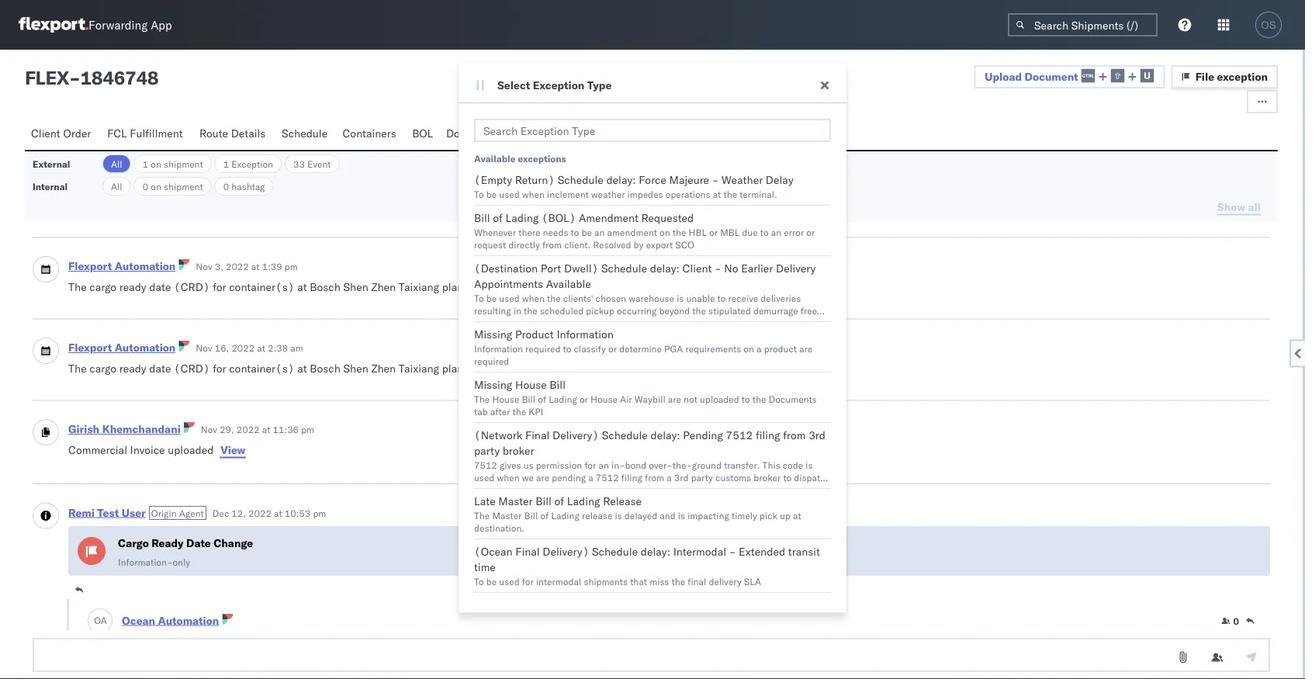 Task type: vqa. For each thing, say whether or not it's contained in the screenshot.


Task type: describe. For each thing, give the bounding box(es) containing it.
parties
[[130, 631, 168, 642]]

girish khemchandani
[[68, 422, 181, 436]]

2022- up occurring
[[607, 280, 641, 293]]

or inside missing house bill the house bill of lading or house air waybill are not uploaded to the documents tab after the kpi
[[580, 393, 588, 405]]

dec 12, 2022
[[622, 478, 681, 490]]

house left air on the bottom left of page
[[591, 393, 618, 405]]

app
[[151, 17, 172, 32]]

1846748
[[80, 66, 159, 89]]

on inside (destination port dwell) schedule delay: client -  no earlier delivery appointments available to be used when the clients' chosen warehouse is unable to receive deliveries resulting in the scheduled pickup occurring beyond the stipulated demurrage free time missing product information information required to classify or determine pga requirements on a product are required
[[744, 343, 755, 354]]

from down "over-"
[[645, 472, 665, 483]]

lading inside bill of lading (bol) amendment requested whenever there needs to be an amendment on the hbl or mbl due to an error or request directly from client. resolved by export sco
[[506, 211, 539, 225]]

0 vertical spatial master
[[499, 494, 533, 508]]

schedule for (destination
[[602, 262, 647, 275]]

dec for dec 12, 2022
[[622, 478, 639, 490]]

pending
[[683, 428, 723, 442]]

(ocean final delivery) schedule delay: intermodal - extended transit time to be used for intermodal shipments that miss the final delivery sla
[[474, 545, 820, 587]]

shen for 2022-
[[343, 361, 369, 375]]

for down nov 16, 2022 at 2:38 am
[[213, 361, 226, 375]]

1 horizontal spatial party
[[691, 472, 713, 483]]

select exception type
[[498, 78, 612, 92]]

client inside button
[[31, 127, 60, 140]]

return)
[[515, 173, 555, 187]]

details
[[231, 127, 266, 140]]

there
[[519, 226, 541, 238]]

are inside (destination port dwell) schedule delay: client -  no earlier delivery appointments available to be used when the clients' chosen warehouse is unable to receive deliveries resulting in the scheduled pickup occurring beyond the stipulated demurrage free time missing product information information required to classify or determine pga requirements on a product are required
[[800, 343, 813, 354]]

missing inside (destination port dwell) schedule delay: client -  no earlier delivery appointments available to be used when the clients' chosen warehouse is unable to receive deliveries resulting in the scheduled pickup occurring beyond the stipulated demurrage free time missing product information information required to classify or determine pga requirements on a product are required
[[474, 328, 513, 341]]

free
[[801, 305, 817, 316]]

at down "am"
[[297, 361, 307, 375]]

sla
[[744, 576, 762, 587]]

at down nov 3, 2022 at 1:39 pm
[[297, 280, 307, 293]]

to up the stipulated
[[718, 292, 726, 304]]

schedule for (network
[[602, 428, 648, 442]]

remi
[[68, 506, 95, 519]]

date:
[[232, 665, 259, 679]]

a inside (destination port dwell) schedule delay: client -  no earlier delivery appointments available to be used when the clients' chosen warehouse is unable to receive deliveries resulting in the scheduled pickup occurring beyond the stipulated demurrage free time missing product information information required to classify or determine pga requirements on a product are required
[[757, 343, 762, 354]]

to right empty
[[595, 280, 604, 293]]

os button
[[1251, 7, 1287, 43]]

or right hbl at the right of the page
[[710, 226, 718, 238]]

1 vertical spatial filing
[[622, 472, 643, 483]]

documents inside missing house bill the house bill of lading or house air waybill are not uploaded to the documents tab after the kpi
[[769, 393, 817, 405]]

bill down the product
[[550, 378, 566, 392]]

Search Shipments (/) text field
[[1008, 13, 1158, 36]]

shipment for 0 on shipment
[[164, 180, 203, 192]]

0 for on
[[143, 180, 148, 192]]

nov 16, 2022 at 2:38 am
[[196, 342, 303, 354]]

11- right date:
[[295, 665, 315, 679]]

forwarding app
[[88, 17, 172, 32]]

to up client.
[[571, 226, 579, 238]]

to down code
[[784, 472, 792, 483]]

for inside (network final delivery) schedule delay: pending 7512 filing from 3rd party broker 7512 gives us permission for an in-bond over-the-ground transfer. this code is used when we are pending a 7512 filing from a 3rd party customs broker to dispatch to trucker late master bill of lading release the master bill of lading release is delayed and is impacting timely pick up at destination.
[[585, 459, 596, 471]]

documents button
[[440, 120, 512, 150]]

lading up release
[[567, 494, 600, 508]]

unable
[[687, 292, 715, 304]]

nov for nov 16, 2022 at 2:38 am
[[196, 342, 212, 354]]

schedule for (ocean
[[592, 545, 638, 559]]

gives
[[500, 459, 521, 471]]

error
[[784, 226, 804, 238]]

0 for hashtag
[[223, 180, 229, 192]]

at left "1:39"
[[251, 261, 260, 272]]

2022 for nov 3, 2022 at 1:39 pm
[[226, 261, 249, 272]]

2 horizontal spatial 7512
[[726, 428, 753, 442]]

khemchandani
[[102, 422, 181, 436]]

the inside "(ocean final delivery) schedule delay: intermodal - extended transit time to be used for intermodal shipments that miss the final delivery sla"
[[672, 576, 686, 587]]

on up 0 on shipment
[[151, 158, 161, 170]]

over-
[[649, 459, 673, 471]]

of down permission
[[541, 510, 549, 521]]

2022- down pga on the bottom
[[644, 361, 678, 375]]

waybill
[[635, 393, 666, 405]]

be inside "(ocean final delivery) schedule delay: intermodal - extended transit time to be used for intermodal shipments that miss the final delivery sla"
[[487, 576, 497, 587]]

final for (network
[[526, 428, 550, 442]]

11- down pga on the bottom
[[678, 361, 698, 375]]

0 on shipment
[[143, 180, 203, 192]]

to right due
[[761, 226, 769, 238]]

11- down "classify" on the bottom
[[595, 361, 615, 375]]

delivery
[[776, 262, 816, 275]]

1 for 1 on shipment
[[143, 158, 148, 170]]

missing inside missing house bill the house bill of lading or house air waybill are not uploaded to the documents tab after the kpi
[[474, 378, 513, 392]]

route
[[199, 127, 228, 140]]

at inside (network final delivery) schedule delay: pending 7512 filing from 3rd party broker 7512 gives us permission for an in-bond over-the-ground transfer. this code is used when we are pending a 7512 filing from a 3rd party customs broker to dispatch to trucker late master bill of lading release the master bill of lading release is delayed and is impacting timely pick up at destination.
[[793, 510, 802, 521]]

date for the cargo ready date (crd) for container(s)  at bosch shen zhen taixiang plant has changed from 2022-11-03 to 2022-11-16.
[[149, 361, 171, 375]]

1 vertical spatial master
[[492, 510, 522, 521]]

1:39
[[262, 261, 282, 272]]

0 horizontal spatial 7512
[[474, 459, 497, 471]]

(ocean
[[474, 545, 513, 559]]

all button for 0
[[102, 177, 131, 196]]

demurrage
[[754, 305, 799, 316]]

upload document
[[985, 70, 1079, 83]]

containers button
[[336, 120, 406, 150]]

available inside (destination port dwell) schedule delay: client -  no earlier delivery appointments available to be used when the clients' chosen warehouse is unable to receive deliveries resulting in the scheduled pickup occurring beyond the stipulated demurrage free time missing product information information required to classify or determine pga requirements on a product are required
[[546, 277, 591, 291]]

used inside (destination port dwell) schedule delay: client -  no earlier delivery appointments available to be used when the clients' chosen warehouse is unable to receive deliveries resulting in the scheduled pickup occurring beyond the stipulated demurrage free time missing product information information required to classify or determine pga requirements on a product are required
[[499, 292, 520, 304]]

dec for dec 12, 2022 at 10:53 pm
[[213, 507, 229, 519]]

terminal.
[[740, 188, 778, 200]]

are inside (network final delivery) schedule delay: pending 7512 filing from 3rd party broker 7512 gives us permission for an in-bond over-the-ground transfer. this code is used when we are pending a 7512 filing from a 3rd party customs broker to dispatch to trucker late master bill of lading release the master bill of lading release is delayed and is impacting timely pick up at destination.
[[536, 472, 550, 483]]

directly
[[509, 239, 540, 250]]

1 exception
[[223, 158, 273, 170]]

client order
[[31, 127, 91, 140]]

order
[[63, 127, 91, 140]]

schedule inside (empty return) schedule delay: force majeure -  weather delay to be used when inclement weather impedes operations at the terminal.
[[558, 173, 604, 187]]

taixiang for 2022-
[[399, 361, 439, 375]]

- for time
[[730, 545, 736, 559]]

1 vertical spatial information
[[474, 343, 523, 354]]

2022 for dec 12, 2022 at 10:53 pm
[[248, 507, 272, 519]]

0 vertical spatial information
[[557, 328, 614, 341]]

when inside (network final delivery) schedule delay: pending 7512 filing from 3rd party broker 7512 gives us permission for an in-bond over-the-ground transfer. this code is used when we are pending a 7512 filing from a 3rd party customs broker to dispatch to trucker late master bill of lading release the master bill of lading release is delayed and is impacting timely pick up at destination.
[[497, 472, 520, 483]]

is up dispatch
[[806, 459, 813, 471]]

cargo for the cargo ready date (crd) for container(s)  at bosch shen zhen taixiang plant has changed from empty to 2022-11-03.
[[90, 280, 117, 293]]

the inside (network final delivery) schedule delay: pending 7512 filing from 3rd party broker 7512 gives us permission for an in-bond over-the-ground transfer. this code is used when we are pending a 7512 filing from a 3rd party customs broker to dispatch to trucker late master bill of lading release the master bill of lading release is delayed and is impacting timely pick up at destination.
[[474, 510, 490, 521]]

product
[[515, 328, 554, 341]]

2 parties button
[[122, 629, 168, 643]]

cargo inside the cargo ready date change information-only
[[118, 537, 149, 550]]

am
[[291, 342, 303, 354]]

of inside missing house bill the house bill of lading or house air waybill are not uploaded to the documents tab after the kpi
[[538, 393, 547, 405]]

2022 for nov 3, 2022
[[655, 232, 679, 243]]

when inside (empty return) schedule delay: force majeure -  weather delay to be used when inclement weather impedes operations at the terminal.
[[522, 188, 545, 200]]

impedes
[[628, 188, 663, 200]]

0 horizontal spatial available
[[474, 153, 516, 164]]

the cargo ready date (crd) for container(s)  at bosch shen zhen taixiang plant has changed from 2022-11-03 to 2022-11-16.
[[68, 361, 715, 375]]

has for 2022-
[[470, 361, 488, 375]]

time inside "(ocean final delivery) schedule delay: intermodal - extended transit time to be used for intermodal shipments that miss the final delivery sla"
[[474, 560, 496, 574]]

2022 for nov 16, 2022 at 2:38 am
[[232, 342, 255, 354]]

bond
[[625, 459, 647, 471]]

transit
[[788, 545, 820, 559]]

delivery) for (ocean
[[543, 545, 589, 559]]

0 vertical spatial filing
[[756, 428, 781, 442]]

of inside bill of lading (bol) amendment requested whenever there needs to be an amendment on the hbl or mbl due to an error or request directly from client. resolved by export sco
[[493, 211, 503, 225]]

missing house bill the house bill of lading or house air waybill are not uploaded to the documents tab after the kpi
[[474, 378, 817, 417]]

from down the product
[[536, 361, 558, 375]]

exception for select
[[533, 78, 585, 92]]

1 vertical spatial ready
[[199, 665, 229, 679]]

(network final delivery) schedule delay: pending 7512 filing from 3rd party broker 7512 gives us permission for an in-bond over-the-ground transfer. this code is used when we are pending a 7512 filing from a 3rd party customs broker to dispatch to trucker late master bill of lading release the master bill of lading release is delayed and is impacting timely pick up at destination.
[[474, 428, 831, 534]]

occurring
[[617, 305, 657, 316]]

16.
[[698, 361, 715, 375]]

1 horizontal spatial broker
[[754, 472, 781, 483]]

3, for nov 3, 2022
[[644, 232, 653, 243]]

1 horizontal spatial 3rd
[[809, 428, 826, 442]]

29, for nov 29, 2022
[[642, 395, 656, 407]]

flexport automation button for the cargo ready date (crd) for container(s)  at bosch shen zhen taixiang plant has changed from empty to 2022-11-03.
[[68, 259, 176, 273]]

are inside missing house bill the house bill of lading or house air waybill are not uploaded to the documents tab after the kpi
[[668, 393, 682, 405]]

flexport automation for the cargo ready date (crd) for container(s)  at bosch shen zhen taixiang plant has changed from 2022-11-03 to 2022-11-16.
[[68, 341, 176, 354]]

2022- right date:
[[261, 665, 295, 679]]

not
[[684, 393, 698, 405]]

the left 'kpi'
[[513, 406, 526, 417]]

plant for 2022-
[[442, 361, 467, 375]]

the down unable
[[693, 305, 706, 316]]

uploaded inside missing house bill the house bill of lading or house air waybill are not uploaded to the documents tab after the kpi
[[700, 393, 740, 405]]

scheduled
[[540, 305, 584, 316]]

route details
[[199, 127, 266, 140]]

bill down permission
[[536, 494, 552, 508]]

house up after
[[492, 393, 520, 405]]

bill up 'kpi'
[[522, 393, 536, 405]]

plant for empty
[[442, 280, 467, 293]]

shipments
[[584, 576, 628, 587]]

forwarding app link
[[19, 17, 172, 33]]

to right 03
[[631, 361, 641, 375]]

at left 11:36
[[262, 424, 270, 436]]

for down nov 3, 2022 at 1:39 pm
[[213, 280, 226, 293]]

0 inside button
[[1234, 615, 1240, 627]]

used inside "(ocean final delivery) schedule delay: intermodal - extended transit time to be used for intermodal shipments that miss the final delivery sla"
[[499, 576, 520, 587]]

all button for 1
[[102, 154, 131, 173]]

29, for nov 29, 2022 at 11:36 pm
[[220, 424, 234, 436]]

or right error in the right top of the page
[[807, 226, 815, 238]]

beyond
[[659, 305, 690, 316]]

to left "classify" on the bottom
[[563, 343, 572, 354]]

03
[[615, 361, 629, 375]]

classify
[[574, 343, 606, 354]]

changed for 2022-
[[491, 361, 533, 375]]

code
[[783, 459, 804, 471]]

to left trucker
[[474, 484, 483, 496]]

at inside (empty return) schedule delay: force majeure -  weather delay to be used when inclement weather impedes operations at the terminal.
[[713, 188, 721, 200]]

bosch for 2022-
[[310, 361, 341, 375]]

- for delivery
[[715, 262, 722, 275]]

appointments
[[474, 277, 543, 291]]

forwarding
[[88, 17, 148, 32]]

03.
[[661, 280, 678, 293]]

1 horizontal spatial cargo
[[167, 665, 196, 679]]

ocean automation button
[[122, 613, 219, 627]]

delay: for intermodal
[[641, 545, 671, 559]]

chosen
[[596, 292, 626, 304]]

the right in
[[524, 305, 538, 316]]

timely
[[732, 510, 758, 521]]

shipment for 1 on shipment
[[164, 158, 203, 170]]

0 vertical spatial broker
[[503, 444, 534, 458]]

pm for flexport automation
[[285, 261, 298, 272]]

0 horizontal spatial party
[[474, 444, 500, 458]]

is down release
[[615, 510, 622, 521]]

request
[[474, 239, 506, 250]]

cargo for the cargo ready date (crd) for container(s)  at bosch shen zhen taixiang plant has changed from 2022-11-03 to 2022-11-16.
[[90, 361, 117, 375]]

requirements
[[686, 343, 742, 354]]

ready for the cargo ready date (crd) for container(s)  at bosch shen zhen taixiang plant has changed from empty to 2022-11-03.
[[119, 280, 146, 293]]

2022- down "classify" on the bottom
[[561, 361, 595, 375]]

zhen for 2022-
[[371, 361, 396, 375]]

fcl
[[107, 127, 127, 140]]

2
[[122, 631, 128, 642]]

0 horizontal spatial 3rd
[[674, 472, 689, 483]]

view
[[221, 443, 246, 457]]

needs
[[543, 226, 569, 238]]

bill up destination.
[[524, 510, 538, 521]]

an inside (network final delivery) schedule delay: pending 7512 filing from 3rd party broker 7512 gives us permission for an in-bond over-the-ground transfer. this code is used when we are pending a 7512 filing from a 3rd party customs broker to dispatch to trucker late master bill of lading release the master bill of lading release is delayed and is impacting timely pick up at destination.
[[599, 459, 609, 471]]

2 vertical spatial automation
[[158, 613, 219, 627]]

delay
[[766, 173, 794, 187]]

all for 1
[[111, 158, 122, 170]]

2022 for dec 12, 2022
[[658, 478, 681, 490]]

export
[[646, 239, 673, 250]]

or inside (destination port dwell) schedule delay: client -  no earlier delivery appointments available to be used when the clients' chosen warehouse is unable to receive deliveries resulting in the scheduled pickup occurring beyond the stipulated demurrage free time missing product information information required to classify or determine pga requirements on a product are required
[[609, 343, 617, 354]]

fcl fulfillment
[[107, 127, 183, 140]]

test
[[97, 506, 119, 519]]

0 hashtag
[[223, 180, 265, 192]]

client.
[[564, 239, 591, 250]]

flexport automation button for the cargo ready date (crd) for container(s)  at bosch shen zhen taixiang plant has changed from 2022-11-03 to 2022-11-16.
[[68, 341, 176, 354]]

when inside (destination port dwell) schedule delay: client -  no earlier delivery appointments available to be used when the clients' chosen warehouse is unable to receive deliveries resulting in the scheduled pickup occurring beyond the stipulated demurrage free time missing product information information required to classify or determine pga requirements on a product are required
[[522, 292, 545, 304]]

and
[[660, 510, 676, 521]]

an down amendment
[[595, 226, 605, 238]]

1 horizontal spatial a
[[667, 472, 672, 483]]

to inside "(ocean final delivery) schedule delay: intermodal - extended transit time to be used for intermodal shipments that miss the final delivery sla"
[[474, 576, 484, 587]]

1 horizontal spatial required
[[526, 343, 561, 354]]

at left 10:53
[[274, 507, 282, 519]]

by
[[634, 239, 644, 250]]

pga
[[665, 343, 683, 354]]

air
[[620, 393, 632, 405]]

documents inside button
[[446, 127, 502, 140]]

date for the cargo ready date (crd) for container(s)  at bosch shen zhen taixiang plant has changed from empty to 2022-11-03.
[[149, 280, 171, 293]]



Task type: locate. For each thing, give the bounding box(es) containing it.
documents up (empty on the left top of the page
[[446, 127, 502, 140]]

master down we
[[499, 494, 533, 508]]

exception for 1
[[231, 158, 273, 170]]

1 horizontal spatial are
[[668, 393, 682, 405]]

0 vertical spatial missing
[[474, 328, 513, 341]]

stipulated
[[709, 305, 751, 316]]

1 vertical spatial when
[[522, 292, 545, 304]]

port
[[541, 262, 561, 275]]

bol button
[[406, 120, 440, 150]]

has
[[470, 280, 488, 293], [470, 361, 488, 375]]

container(s) for the cargo ready date (crd) for container(s)  at bosch shen zhen taixiang plant has changed from empty to 2022-11-03.
[[229, 280, 295, 293]]

to inside (empty return) schedule delay: force majeure -  weather delay to be used when inclement weather impedes operations at the terminal.
[[474, 188, 484, 200]]

2022 for nov 29, 2022
[[658, 395, 681, 407]]

1 vertical spatial 12,
[[232, 507, 246, 519]]

shipment up 0 on shipment
[[164, 158, 203, 170]]

flexport. image
[[19, 17, 88, 33]]

1 shen from the top
[[343, 280, 369, 293]]

0 vertical spatial required
[[526, 343, 561, 354]]

delay: inside (destination port dwell) schedule delay: client -  no earlier delivery appointments available to be used when the clients' chosen warehouse is unable to receive deliveries resulting in the scheduled pickup occurring beyond the stipulated demurrage free time missing product information information required to classify or determine pga requirements on a product are required
[[650, 262, 680, 275]]

2 to from the top
[[474, 292, 484, 304]]

(crd) for the cargo ready date (crd) for container(s)  at bosch shen zhen taixiang plant has changed from empty to 2022-11-03.
[[174, 280, 210, 293]]

container(s) down nov 16, 2022 at 2:38 am
[[229, 361, 295, 375]]

0 vertical spatial delivery)
[[553, 428, 599, 442]]

0 vertical spatial plant
[[442, 280, 467, 293]]

ocean automation
[[122, 613, 219, 627]]

0 vertical spatial (crd)
[[174, 280, 210, 293]]

3rd up dispatch
[[809, 428, 826, 442]]

are right product
[[800, 343, 813, 354]]

on up export
[[660, 226, 670, 238]]

2 flexport automation from the top
[[68, 341, 176, 354]]

2022 left 10:53
[[248, 507, 272, 519]]

0 horizontal spatial are
[[536, 472, 550, 483]]

(empty
[[474, 173, 512, 187]]

client down sco
[[683, 262, 712, 275]]

up
[[780, 510, 791, 521]]

pm right 11:36
[[301, 424, 314, 436]]

or up 03
[[609, 343, 617, 354]]

nov 29, 2022 at 11:36 pm
[[201, 424, 314, 436]]

to down '(ocean'
[[474, 576, 484, 587]]

2022 left "1:39"
[[226, 261, 249, 272]]

has for empty
[[470, 280, 488, 293]]

zhen for empty
[[371, 280, 396, 293]]

intermodal
[[674, 545, 727, 559]]

flexport for the cargo ready date (crd) for container(s)  at bosch shen zhen taixiang plant has changed from 2022-11-03 to 2022-11-16.
[[68, 341, 112, 354]]

documents
[[446, 127, 502, 140], [769, 393, 817, 405]]

1 vertical spatial final
[[516, 545, 540, 559]]

earlier
[[741, 262, 773, 275]]

schedule inside button
[[282, 127, 328, 140]]

1 vertical spatial time
[[474, 560, 496, 574]]

2:38
[[268, 342, 288, 354]]

1 missing from the top
[[474, 328, 513, 341]]

is
[[677, 292, 684, 304], [806, 459, 813, 471], [615, 510, 622, 521], [678, 510, 685, 521]]

required down resulting
[[474, 355, 509, 367]]

delivery) inside "(ocean final delivery) schedule delay: intermodal - extended transit time to be used for intermodal shipments that miss the final delivery sla"
[[543, 545, 589, 559]]

1 (crd) from the top
[[174, 280, 210, 293]]

29, right air on the bottom left of page
[[642, 395, 656, 407]]

2022 left the not
[[658, 395, 681, 407]]

of down pending
[[555, 494, 564, 508]]

trucker
[[485, 484, 515, 496]]

1 vertical spatial cargo
[[167, 665, 196, 679]]

be inside bill of lading (bol) amendment requested whenever there needs to be an amendment on the hbl or mbl due to an error or request directly from client. resolved by export sco
[[582, 226, 592, 238]]

delivery) for (network
[[553, 428, 599, 442]]

missing down resulting
[[474, 328, 513, 341]]

client inside (destination port dwell) schedule delay: client -  no earlier delivery appointments available to be used when the clients' chosen warehouse is unable to receive deliveries resulting in the scheduled pickup occurring beyond the stipulated demurrage free time missing product information information required to classify or determine pga requirements on a product are required
[[683, 262, 712, 275]]

1 shipment from the top
[[164, 158, 203, 170]]

16
[[315, 665, 329, 679]]

1 on shipment
[[143, 158, 203, 170]]

sco
[[676, 239, 695, 250]]

hbl
[[689, 226, 707, 238]]

to inside (destination port dwell) schedule delay: client -  no earlier delivery appointments available to be used when the clients' chosen warehouse is unable to receive deliveries resulting in the scheduled pickup occurring beyond the stipulated demurrage free time missing product information information required to classify or determine pga requirements on a product are required
[[474, 292, 484, 304]]

1 flexport automation from the top
[[68, 259, 176, 273]]

force
[[639, 173, 667, 187]]

2 flexport automation button from the top
[[68, 341, 176, 354]]

(crd) down nov 16, 2022 at 2:38 am
[[174, 361, 210, 375]]

0 horizontal spatial information
[[474, 343, 523, 354]]

automation
[[115, 259, 176, 273], [115, 341, 176, 354], [158, 613, 219, 627]]

are right we
[[536, 472, 550, 483]]

None text field
[[33, 638, 1271, 672]]

0 vertical spatial all button
[[102, 154, 131, 173]]

ocean
[[122, 613, 155, 627]]

1 vertical spatial zhen
[[371, 361, 396, 375]]

11- up occurring
[[641, 280, 661, 293]]

available up (empty on the left top of the page
[[474, 153, 516, 164]]

0 vertical spatial all
[[111, 158, 122, 170]]

whenever
[[474, 226, 516, 238]]

at left "2:38"
[[257, 342, 265, 354]]

upload document button
[[974, 65, 1166, 88]]

dec
[[622, 478, 639, 490], [213, 507, 229, 519]]

to down (empty on the left top of the page
[[474, 188, 484, 200]]

2 flexport from the top
[[68, 341, 112, 354]]

ready left date:
[[199, 665, 229, 679]]

exception up hashtag
[[231, 158, 273, 170]]

1 vertical spatial missing
[[474, 378, 513, 392]]

1 all from the top
[[111, 158, 122, 170]]

taixiang
[[399, 280, 439, 293], [399, 361, 439, 375]]

0 vertical spatial are
[[800, 343, 813, 354]]

nov for nov 29, 2022
[[622, 395, 639, 407]]

only
[[173, 556, 190, 568]]

empty
[[561, 280, 592, 293]]

- inside (empty return) schedule delay: force majeure -  weather delay to be used when inclement weather impedes operations at the terminal.
[[712, 173, 719, 187]]

ready inside the cargo ready date change information-only
[[152, 537, 184, 550]]

ground
[[692, 459, 722, 471]]

1 horizontal spatial documents
[[769, 393, 817, 405]]

0 vertical spatial dec
[[622, 478, 639, 490]]

time inside (destination port dwell) schedule delay: client -  no earlier delivery appointments available to be used when the clients' chosen warehouse is unable to receive deliveries resulting in the scheduled pickup occurring beyond the stipulated demurrage free time missing product information information required to classify or determine pga requirements on a product are required
[[474, 317, 493, 329]]

required
[[526, 343, 561, 354], [474, 355, 509, 367]]

for inside "(ocean final delivery) schedule delay: intermodal - extended transit time to be used for intermodal shipments that miss the final delivery sla"
[[522, 576, 534, 587]]

2 vertical spatial pm
[[313, 507, 326, 519]]

schedule up the in-
[[602, 428, 648, 442]]

we
[[522, 472, 534, 483]]

flexport automation for the cargo ready date (crd) for container(s)  at bosch shen zhen taixiang plant has changed from empty to 2022-11-03.
[[68, 259, 176, 273]]

- inside "(ocean final delivery) schedule delay: intermodal - extended transit time to be used for intermodal shipments that miss the final delivery sla"
[[730, 545, 736, 559]]

1 vertical spatial all button
[[102, 177, 131, 196]]

2 missing from the top
[[474, 378, 513, 392]]

used down (empty on the left top of the page
[[499, 188, 520, 200]]

2022 for nov 29, 2022 at 11:36 pm
[[237, 424, 260, 436]]

1 horizontal spatial uploaded
[[700, 393, 740, 405]]

user
[[122, 506, 146, 519]]

client order button
[[25, 120, 101, 150]]

0 vertical spatial time
[[474, 317, 493, 329]]

flexport for the cargo ready date (crd) for container(s)  at bosch shen zhen taixiang plant has changed from empty to 2022-11-03.
[[68, 259, 112, 273]]

bol
[[412, 127, 433, 140]]

33
[[293, 158, 305, 170]]

2 shipment from the top
[[164, 180, 203, 192]]

when down 'gives'
[[497, 472, 520, 483]]

changed for empty
[[491, 280, 533, 293]]

2 taixiang from the top
[[399, 361, 439, 375]]

1 horizontal spatial 29,
[[642, 395, 656, 407]]

information down resulting
[[474, 343, 523, 354]]

1 vertical spatial bosch
[[310, 361, 341, 375]]

automation for the cargo ready date (crd) for container(s)  at bosch shen zhen taixiang plant has changed from empty to 2022-11-03.
[[115, 259, 176, 273]]

uploaded left view
[[168, 443, 214, 457]]

os
[[1262, 19, 1277, 31]]

1 changed from the top
[[491, 280, 533, 293]]

nov for nov 16, 2022
[[622, 313, 639, 325]]

16, for nov 16, 2022
[[642, 313, 656, 325]]

0 vertical spatial final
[[526, 428, 550, 442]]

29, up view
[[220, 424, 234, 436]]

0 horizontal spatial a
[[589, 472, 594, 483]]

0 vertical spatial shipment
[[164, 158, 203, 170]]

1 vertical spatial client
[[683, 262, 712, 275]]

girish khemchandani button
[[68, 422, 181, 436]]

0 horizontal spatial 29,
[[220, 424, 234, 436]]

cargo
[[118, 537, 149, 550], [167, 665, 196, 679]]

1 vertical spatial 29,
[[220, 424, 234, 436]]

1 flexport from the top
[[68, 259, 112, 273]]

1 vertical spatial dec
[[213, 507, 229, 519]]

1 vertical spatial uploaded
[[168, 443, 214, 457]]

0 horizontal spatial filing
[[622, 472, 643, 483]]

all for 0
[[111, 180, 122, 192]]

nov 29, 2022
[[622, 395, 681, 407]]

house up 'kpi'
[[515, 378, 547, 392]]

containers
[[343, 127, 397, 140]]

(crd) for the cargo ready date (crd) for container(s)  at bosch shen zhen taixiang plant has changed from 2022-11-03 to 2022-11-16.
[[174, 361, 210, 375]]

the down product
[[753, 393, 767, 405]]

- left no
[[715, 262, 722, 275]]

majeure
[[670, 173, 710, 187]]

1 has from the top
[[470, 280, 488, 293]]

2 all from the top
[[111, 180, 122, 192]]

nov for nov 3, 2022 at 1:39 pm
[[196, 261, 212, 272]]

0 vertical spatial uploaded
[[700, 393, 740, 405]]

0 vertical spatial flexport automation
[[68, 259, 176, 273]]

internal
[[33, 180, 68, 192]]

from inside bill of lading (bol) amendment requested whenever there needs to be an amendment on the hbl or mbl due to an error or request directly from client. resolved by export sco
[[543, 239, 562, 250]]

requested
[[642, 211, 694, 225]]

1 bosch from the top
[[310, 280, 341, 293]]

2 has from the top
[[470, 361, 488, 375]]

7512 left 'gives'
[[474, 459, 497, 471]]

0 vertical spatial has
[[470, 280, 488, 293]]

2 all button from the top
[[102, 177, 131, 196]]

0 horizontal spatial cargo
[[118, 537, 149, 550]]

at right operations
[[713, 188, 721, 200]]

1 vertical spatial taixiang
[[399, 361, 439, 375]]

- right majeure
[[712, 173, 719, 187]]

0 vertical spatial changed
[[491, 280, 533, 293]]

final inside (network final delivery) schedule delay: pending 7512 filing from 3rd party broker 7512 gives us permission for an in-bond over-the-ground transfer. this code is used when we are pending a 7512 filing from a 3rd party customs broker to dispatch to trucker late master bill of lading release the master bill of lading release is delayed and is impacting timely pick up at destination.
[[526, 428, 550, 442]]

used inside (empty return) schedule delay: force majeure -  weather delay to be used when inclement weather impedes operations at the terminal.
[[499, 188, 520, 200]]

1 plant from the top
[[442, 280, 467, 293]]

1 for 1 exception
[[223, 158, 229, 170]]

0 vertical spatial when
[[522, 188, 545, 200]]

be down (empty on the left top of the page
[[487, 188, 497, 200]]

1 vertical spatial shipment
[[164, 180, 203, 192]]

2022 for nov 16, 2022
[[658, 313, 681, 325]]

container(s) down "1:39"
[[229, 280, 295, 293]]

cargo
[[90, 280, 117, 293], [90, 361, 117, 375]]

(crd)
[[174, 280, 210, 293], [174, 361, 210, 375]]

final for (ocean
[[516, 545, 540, 559]]

is right and
[[678, 510, 685, 521]]

a
[[757, 343, 762, 354], [589, 472, 594, 483], [667, 472, 672, 483]]

2 bosch from the top
[[310, 361, 341, 375]]

the-
[[673, 459, 692, 471]]

1 ready from the top
[[119, 280, 146, 293]]

1 vertical spatial (crd)
[[174, 361, 210, 375]]

deliveries
[[761, 292, 801, 304]]

2 plant from the top
[[442, 361, 467, 375]]

1 vertical spatial pm
[[301, 424, 314, 436]]

of up 'kpi'
[[538, 393, 547, 405]]

2022 down warehouse
[[658, 313, 681, 325]]

1 flexport automation button from the top
[[68, 259, 176, 273]]

0 vertical spatial flexport
[[68, 259, 112, 273]]

0 vertical spatial flexport automation button
[[68, 259, 176, 273]]

1 horizontal spatial 7512
[[596, 472, 619, 483]]

2 date from the top
[[149, 361, 171, 375]]

origin
[[151, 507, 177, 519]]

2 horizontal spatial are
[[800, 343, 813, 354]]

delay: for client
[[650, 262, 680, 275]]

0 vertical spatial exception
[[533, 78, 585, 92]]

1 vertical spatial flexport automation button
[[68, 341, 176, 354]]

0 vertical spatial zhen
[[371, 280, 396, 293]]

assignees
[[581, 127, 631, 140]]

dec right agent on the left bottom
[[213, 507, 229, 519]]

transfer.
[[724, 459, 760, 471]]

delay: inside (network final delivery) schedule delay: pending 7512 filing from 3rd party broker 7512 gives us permission for an in-bond over-the-ground transfer. this code is used when we are pending a 7512 filing from a 3rd party customs broker to dispatch to trucker late master bill of lading release the master bill of lading release is delayed and is impacting timely pick up at destination.
[[651, 428, 681, 442]]

has up tab
[[470, 361, 488, 375]]

1 horizontal spatial ready
[[199, 665, 229, 679]]

1 horizontal spatial information
[[557, 328, 614, 341]]

0 vertical spatial bosch
[[310, 280, 341, 293]]

for
[[213, 280, 226, 293], [213, 361, 226, 375], [585, 459, 596, 471], [522, 576, 534, 587]]

schedule inside (destination port dwell) schedule delay: client -  no earlier delivery appointments available to be used when the clients' chosen warehouse is unable to receive deliveries resulting in the scheduled pickup occurring beyond the stipulated demurrage free time missing product information information required to classify or determine pga requirements on a product are required
[[602, 262, 647, 275]]

remi test user origin agent
[[68, 506, 204, 519]]

0 vertical spatial cargo
[[90, 280, 117, 293]]

container(s) for the cargo ready date (crd) for container(s)  at bosch shen zhen taixiang plant has changed from 2022-11-03 to 2022-11-16.
[[229, 361, 295, 375]]

0 horizontal spatial 0
[[143, 180, 148, 192]]

0 horizontal spatial client
[[31, 127, 60, 140]]

ready up only
[[152, 537, 184, 550]]

bill inside bill of lading (bol) amendment requested whenever there needs to be an amendment on the hbl or mbl due to an error or request directly from client. resolved by export sco
[[474, 211, 490, 225]]

1 vertical spatial has
[[470, 361, 488, 375]]

cargo up information-
[[118, 537, 149, 550]]

the down weather
[[724, 188, 738, 200]]

1 container(s) from the top
[[229, 280, 295, 293]]

1 date from the top
[[149, 280, 171, 293]]

delay: inside "(ocean final delivery) schedule delay: intermodal - extended transit time to be used for intermodal shipments that miss the final delivery sla"
[[641, 545, 671, 559]]

the inside missing house bill the house bill of lading or house air waybill are not uploaded to the documents tab after the kpi
[[474, 393, 490, 405]]

0 button
[[1222, 615, 1240, 627]]

1 up 0 hashtag
[[223, 158, 229, 170]]

7512 up transfer.
[[726, 428, 753, 442]]

3, right by
[[644, 232, 653, 243]]

broker down this
[[754, 472, 781, 483]]

available
[[474, 153, 516, 164], [546, 277, 591, 291]]

on inside bill of lading (bol) amendment requested whenever there needs to be an amendment on the hbl or mbl due to an error or request directly from client. resolved by export sco
[[660, 226, 670, 238]]

1 vertical spatial 3,
[[215, 261, 223, 272]]

1 horizontal spatial 0
[[223, 180, 229, 192]]

2 ready from the top
[[119, 361, 146, 375]]

used up trucker
[[474, 472, 495, 483]]

type
[[587, 78, 612, 92]]

2 time from the top
[[474, 560, 496, 574]]

0 horizontal spatial uploaded
[[168, 443, 214, 457]]

exception
[[533, 78, 585, 92], [231, 158, 273, 170]]

1 cargo from the top
[[90, 280, 117, 293]]

- inside (destination port dwell) schedule delay: client -  no earlier delivery appointments available to be used when the clients' chosen warehouse is unable to receive deliveries resulting in the scheduled pickup occurring beyond the stipulated demurrage free time missing product information information required to classify or determine pga requirements on a product are required
[[715, 262, 722, 275]]

lading left release
[[551, 510, 580, 521]]

schedule
[[282, 127, 328, 140], [558, 173, 604, 187], [602, 262, 647, 275], [602, 428, 648, 442], [592, 545, 638, 559]]

0 horizontal spatial dec
[[213, 507, 229, 519]]

on down 1 on shipment
[[151, 180, 161, 192]]

1 vertical spatial all
[[111, 180, 122, 192]]

delay: up "over-"
[[651, 428, 681, 442]]

delivery) inside (network final delivery) schedule delay: pending 7512 filing from 3rd party broker 7512 gives us permission for an in-bond over-the-ground transfer. this code is used when we are pending a 7512 filing from a 3rd party customs broker to dispatch to trucker late master bill of lading release the master bill of lading release is delayed and is impacting timely pick up at destination.
[[553, 428, 599, 442]]

2 1 from the left
[[223, 158, 229, 170]]

2 container(s) from the top
[[229, 361, 295, 375]]

delay:
[[607, 173, 636, 187], [650, 262, 680, 275], [651, 428, 681, 442], [641, 545, 671, 559]]

12, up change
[[232, 507, 246, 519]]

lading
[[506, 211, 539, 225], [549, 393, 577, 405], [567, 494, 600, 508], [551, 510, 580, 521]]

messages button
[[512, 120, 575, 150]]

delay: up miss
[[641, 545, 671, 559]]

1 all button from the top
[[102, 154, 131, 173]]

1 vertical spatial required
[[474, 355, 509, 367]]

0 vertical spatial taixiang
[[399, 280, 439, 293]]

0 vertical spatial client
[[31, 127, 60, 140]]

delivery) up intermodal
[[543, 545, 589, 559]]

0 vertical spatial 7512
[[726, 428, 753, 442]]

bosch for empty
[[310, 280, 341, 293]]

0 vertical spatial 3rd
[[809, 428, 826, 442]]

updated cargo ready date: 2022-11-16
[[122, 665, 329, 679]]

used down appointments
[[499, 292, 520, 304]]

0 vertical spatial 16,
[[642, 313, 656, 325]]

Search Exception Type text field
[[474, 119, 831, 142]]

customs
[[716, 472, 752, 483]]

to right the not
[[742, 393, 750, 405]]

1 vertical spatial date
[[149, 361, 171, 375]]

from down port at the left of page
[[536, 280, 558, 293]]

1 time from the top
[[474, 317, 493, 329]]

cargo ready date change information-only
[[118, 537, 253, 568]]

changed
[[491, 280, 533, 293], [491, 361, 533, 375]]

is inside (destination port dwell) schedule delay: client -  no earlier delivery appointments available to be used when the clients' chosen warehouse is unable to receive deliveries resulting in the scheduled pickup occurring beyond the stipulated demurrage free time missing product information information required to classify or determine pga requirements on a product are required
[[677, 292, 684, 304]]

filing up this
[[756, 428, 781, 442]]

1 horizontal spatial exception
[[533, 78, 585, 92]]

final inside "(ocean final delivery) schedule delay: intermodal - extended transit time to be used for intermodal shipments that miss the final delivery sla"
[[516, 545, 540, 559]]

2 shen from the top
[[343, 361, 369, 375]]

0 horizontal spatial 12,
[[232, 507, 246, 519]]

are left the not
[[668, 393, 682, 405]]

2 (crd) from the top
[[174, 361, 210, 375]]

1 horizontal spatial client
[[683, 262, 712, 275]]

1 horizontal spatial filing
[[756, 428, 781, 442]]

schedule inside "(ocean final delivery) schedule delay: intermodal - extended transit time to be used for intermodal shipments that miss the final delivery sla"
[[592, 545, 638, 559]]

taixiang for empty
[[399, 280, 439, 293]]

nov for nov 29, 2022 at 11:36 pm
[[201, 424, 217, 436]]

weather
[[591, 188, 625, 200]]

(bol)
[[542, 211, 576, 225]]

mbl
[[721, 226, 740, 238]]

in-
[[612, 459, 625, 471]]

1 vertical spatial party
[[691, 472, 713, 483]]

messages
[[518, 127, 569, 140]]

1 taixiang from the top
[[399, 280, 439, 293]]

documents down product
[[769, 393, 817, 405]]

for left intermodal
[[522, 576, 534, 587]]

3, left "1:39"
[[215, 261, 223, 272]]

to up resulting
[[474, 292, 484, 304]]

2022 up view
[[237, 424, 260, 436]]

resolved
[[593, 239, 631, 250]]

schedule up shipments
[[592, 545, 638, 559]]

1 vertical spatial are
[[668, 393, 682, 405]]

delay: inside (empty return) schedule delay: force majeure -  weather delay to be used when inclement weather impedes operations at the terminal.
[[607, 173, 636, 187]]

delayed
[[625, 510, 658, 521]]

release
[[603, 494, 642, 508]]

an left the in-
[[599, 459, 609, 471]]

or
[[710, 226, 718, 238], [807, 226, 815, 238], [609, 343, 617, 354], [580, 393, 588, 405]]

the inside (empty return) schedule delay: force majeure -  weather delay to be used when inclement weather impedes operations at the terminal.
[[724, 188, 738, 200]]

1 vertical spatial shen
[[343, 361, 369, 375]]

or left air on the bottom left of page
[[580, 393, 588, 405]]

schedule up 33
[[282, 127, 328, 140]]

dec up release
[[622, 478, 639, 490]]

schedule inside (network final delivery) schedule delay: pending 7512 filing from 3rd party broker 7512 gives us permission for an in-bond over-the-ground transfer. this code is used when we are pending a 7512 filing from a 3rd party customs broker to dispatch to trucker late master bill of lading release the master bill of lading release is delayed and is impacting timely pick up at destination.
[[602, 428, 648, 442]]

when down appointments
[[522, 292, 545, 304]]

1 vertical spatial broker
[[754, 472, 781, 483]]

be inside (empty return) schedule delay: force majeure -  weather delay to be used when inclement weather impedes operations at the terminal.
[[487, 188, 497, 200]]

12, for dec 12, 2022 at 10:53 pm
[[232, 507, 246, 519]]

pick
[[760, 510, 778, 521]]

16,
[[642, 313, 656, 325], [215, 342, 229, 354]]

external
[[33, 158, 70, 170]]

- up order
[[69, 66, 80, 89]]

the inside bill of lading (bol) amendment requested whenever there needs to be an amendment on the hbl or mbl due to an error or request directly from client. resolved by export sco
[[673, 226, 687, 238]]

16, for nov 16, 2022 at 2:38 am
[[215, 342, 229, 354]]

1 horizontal spatial 1
[[223, 158, 229, 170]]

fcl fulfillment button
[[101, 120, 193, 150]]

3, for nov 3, 2022 at 1:39 pm
[[215, 261, 223, 272]]

0 vertical spatial ready
[[119, 280, 146, 293]]

1 vertical spatial cargo
[[90, 361, 117, 375]]

an left error in the right top of the page
[[771, 226, 782, 238]]

2 changed from the top
[[491, 361, 533, 375]]

1 1 from the left
[[143, 158, 148, 170]]

dwell)
[[564, 262, 599, 275]]

0 vertical spatial documents
[[446, 127, 502, 140]]

12, down "over-"
[[642, 478, 656, 490]]

ready for the cargo ready date (crd) for container(s)  at bosch shen zhen taixiang plant has changed from 2022-11-03 to 2022-11-16.
[[119, 361, 146, 375]]

nov for nov 3, 2022
[[625, 232, 642, 243]]

16, down warehouse
[[642, 313, 656, 325]]

-
[[69, 66, 80, 89], [712, 173, 719, 187], [715, 262, 722, 275], [730, 545, 736, 559]]

12, for dec 12, 2022
[[642, 478, 656, 490]]

the up scheduled at the left top
[[547, 292, 561, 304]]

master
[[499, 494, 533, 508], [492, 510, 522, 521]]

invoice
[[130, 443, 165, 457]]

delay: for pending
[[651, 428, 681, 442]]

automation for the cargo ready date (crd) for container(s)  at bosch shen zhen taixiang plant has changed from 2022-11-03 to 2022-11-16.
[[115, 341, 176, 354]]

lading inside missing house bill the house bill of lading or house air waybill are not uploaded to the documents tab after the kpi
[[549, 393, 577, 405]]

from up code
[[783, 428, 806, 442]]

upload
[[985, 70, 1022, 83]]

pm for girish khemchandani
[[301, 424, 314, 436]]

29,
[[642, 395, 656, 407], [220, 424, 234, 436]]

2 zhen from the top
[[371, 361, 396, 375]]

0 vertical spatial 12,
[[642, 478, 656, 490]]

3 to from the top
[[474, 576, 484, 587]]

be inside (destination port dwell) schedule delay: client -  no earlier delivery appointments available to be used when the clients' chosen warehouse is unable to receive deliveries resulting in the scheduled pickup occurring beyond the stipulated demurrage free time missing product information information required to classify or determine pga requirements on a product are required
[[487, 292, 497, 304]]

0 vertical spatial ready
[[152, 537, 184, 550]]

2 vertical spatial 7512
[[596, 472, 619, 483]]

amendment
[[579, 211, 639, 225]]

0 horizontal spatial broker
[[503, 444, 534, 458]]

0 vertical spatial 3,
[[644, 232, 653, 243]]

- for to
[[712, 173, 719, 187]]

of up the "whenever"
[[493, 211, 503, 225]]

2 cargo from the top
[[90, 361, 117, 375]]

exception
[[1218, 70, 1268, 83]]

1 vertical spatial exception
[[231, 158, 273, 170]]

changed down the product
[[491, 361, 533, 375]]

exception left type
[[533, 78, 585, 92]]

used inside (network final delivery) schedule delay: pending 7512 filing from 3rd party broker 7512 gives us permission for an in-bond over-the-ground transfer. this code is used when we are pending a 7512 filing from a 3rd party customs broker to dispatch to trucker late master bill of lading release the master bill of lading release is delayed and is impacting timely pick up at destination.
[[474, 472, 495, 483]]

no
[[724, 262, 739, 275]]

shen for empty
[[343, 280, 369, 293]]

1 vertical spatial 7512
[[474, 459, 497, 471]]

1 zhen from the top
[[371, 280, 396, 293]]

a right pending
[[589, 472, 594, 483]]

1 to from the top
[[474, 188, 484, 200]]

to inside missing house bill the house bill of lading or house air waybill are not uploaded to the documents tab after the kpi
[[742, 393, 750, 405]]



